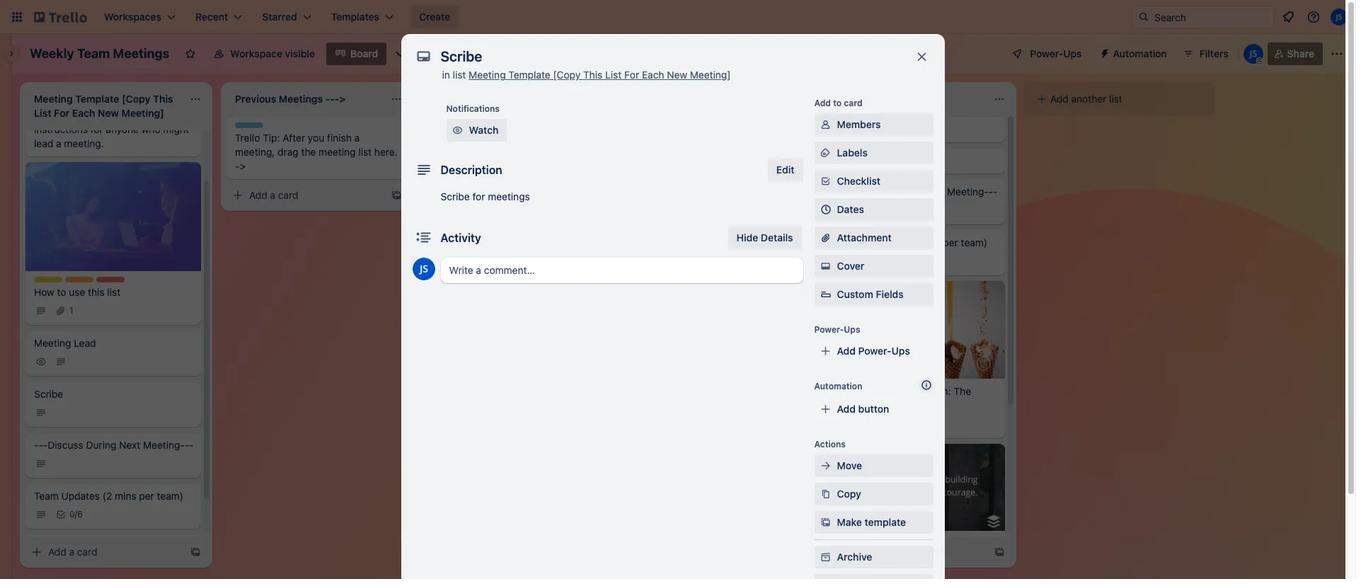 Task type: locate. For each thing, give the bounding box(es) containing it.
scribe link for the january 16th text field
[[830, 148, 1006, 173]]

list right how
[[107, 286, 121, 298]]

star or unstar board image
[[185, 48, 196, 59]]

lead up labels link
[[878, 123, 900, 135]]

description
[[441, 164, 503, 176]]

automation
[[1114, 47, 1168, 59], [815, 381, 863, 392]]

discuss up dates 'button' on the top right of page
[[852, 186, 888, 198]]

a right the finish
[[355, 132, 360, 144]]

custom
[[837, 288, 874, 300]]

power- down custom
[[815, 324, 844, 335]]

create up in
[[419, 11, 451, 23]]

tip: up meeting,
[[263, 132, 280, 144]]

power-ups button
[[1002, 42, 1091, 65]]

- inside trello tip: after you finish a meeting, drag the meeting list here. ->
[[235, 160, 240, 172]]

power-
[[1031, 47, 1064, 59], [815, 324, 844, 335], [859, 345, 892, 357]]

1 horizontal spatial ---discuss during next meeting---
[[436, 186, 596, 198]]

use inside trello tip: create a "how to use this list" card to provide meeting guidelines for your team & instructions for anyone who might lead a meeting.
[[162, 81, 179, 93]]

scribe for meetings
[[441, 190, 530, 203]]

the
[[954, 385, 972, 397]]

add a card link down template
[[830, 542, 989, 562]]

0 horizontal spatial lead
[[74, 337, 96, 349]]

brief discussion on artificial harmony
[[838, 537, 966, 563]]

hide
[[737, 232, 759, 244]]

sm image inside ---discuss during next meeting--- link
[[436, 203, 450, 217]]

0 vertical spatial trello
[[34, 81, 59, 93]]

1 vertical spatial create
[[82, 81, 112, 93]]

6/6 down activity
[[472, 256, 485, 266]]

during for january 30th text field's scribe link
[[488, 186, 519, 198]]

for left your
[[83, 109, 96, 121]]

attachment button
[[815, 227, 934, 249]]

meeting lead down notifications
[[436, 123, 498, 135]]

workspace
[[230, 47, 283, 59]]

watch button
[[446, 119, 507, 142]]

sm image inside archive link
[[819, 550, 833, 564]]

at
[[525, 288, 535, 300]]

card for meeting lead link associated with the january 16th text field
[[882, 546, 902, 558]]

team
[[121, 109, 144, 121]]

add a card link for team updates (2 mins per team)
[[830, 542, 989, 562]]

show menu image
[[1331, 47, 1345, 61]]

1 vertical spatial jacob simon (jacobsimon16) image
[[412, 258, 435, 280]]

create inside trello tip: create a "how to use this list" card to provide meeting guidelines for your team & instructions for anyone who might lead a meeting.
[[82, 81, 112, 93]]

during
[[488, 186, 519, 198], [891, 186, 921, 198], [86, 439, 117, 451]]

6/6 down attachment button
[[874, 256, 887, 266]]

members link
[[815, 113, 934, 136]]

next
[[521, 186, 543, 198], [924, 186, 945, 198], [119, 439, 140, 451]]

2 horizontal spatial 6/6
[[874, 256, 887, 266]]

use right "how
[[162, 81, 179, 93]]

0 horizontal spatial meeting lead link
[[25, 330, 201, 376]]

meeting lead up labels link
[[838, 123, 900, 135]]

0 horizontal spatial create from template… image
[[190, 547, 201, 558]]

this left list" at the top
[[34, 95, 51, 107]]

lead down how to use this list
[[74, 337, 96, 349]]

trello inside trello tip: after you finish a meeting, drag the meeting list here. ->
[[235, 132, 260, 144]]

artificial
[[929, 537, 966, 549]]

meeting lead down how to use this list
[[34, 337, 96, 349]]

power-ups down custom
[[815, 324, 861, 335]]

list"
[[53, 95, 71, 107]]

1 horizontal spatial next
[[521, 186, 543, 198]]

January 30th text field
[[428, 88, 584, 110]]

cover link
[[815, 255, 934, 278]]

tip: inside trello tip: after you finish a meeting, drag the meeting list here. ->
[[263, 132, 280, 144]]

this right how
[[88, 286, 105, 298]]

0/6
[[69, 509, 83, 519]]

0 horizontal spatial this
[[34, 95, 51, 107]]

actions
[[815, 439, 846, 450]]

automation button
[[1094, 42, 1176, 65]]

Search field
[[1150, 6, 1274, 28]]

1 horizontal spatial trello
[[235, 132, 260, 144]]

1 vertical spatial tip:
[[263, 132, 280, 144]]

to up members
[[834, 98, 842, 108]]

custom fields button
[[815, 288, 934, 302]]

for down your
[[90, 123, 103, 135]]

---discuss during next meeting--- link down description
[[428, 179, 603, 224]]

jacob simon (jacobsimon16) image
[[1331, 8, 1348, 25], [412, 258, 435, 280]]

6/6 for january 30th text field
[[472, 256, 485, 266]]

card for trello tip: after you finish a meeting, drag the meeting list here. -> link
[[278, 189, 299, 201]]

1 horizontal spatial discuss
[[450, 186, 486, 198]]

power- up work
[[859, 345, 892, 357]]

for down description
[[473, 190, 485, 203]]

1 horizontal spatial meeting lead link
[[428, 117, 603, 142]]

tip: for create
[[62, 81, 79, 93]]

1 horizontal spatial during
[[488, 186, 519, 198]]

trello tip: after you finish a meeting, drag the meeting list here. ->
[[235, 132, 398, 172]]

lead
[[34, 137, 53, 149]]

(2
[[505, 237, 514, 249], [706, 237, 715, 249], [907, 237, 917, 249], [103, 490, 112, 502]]

add a card link down the
[[227, 186, 385, 205]]

discuss
[[450, 186, 486, 198], [852, 186, 888, 198], [48, 439, 83, 451]]

1 horizontal spatial meeting lead
[[436, 123, 498, 135]]

1 horizontal spatial create
[[419, 11, 451, 23]]

2 horizontal spatial power-
[[1031, 47, 1064, 59]]

power-ups up add another list
[[1031, 47, 1082, 59]]

for
[[83, 109, 96, 121], [90, 123, 103, 135], [473, 190, 485, 203]]

---discuss during next meeting--- link for the january 16th text field
[[830, 179, 1006, 224]]

0 vertical spatial jacob simon (jacobsimon16) image
[[1331, 8, 1348, 25]]

another
[[1072, 93, 1107, 105]]

meeting lead
[[436, 123, 498, 135], [838, 123, 900, 135], [34, 337, 96, 349]]

power- up add another list
[[1031, 47, 1064, 59]]

[copy
[[553, 69, 581, 81]]

edit button
[[768, 159, 803, 181]]

meeting up labels
[[838, 123, 876, 135]]

1 vertical spatial trello
[[235, 132, 260, 144]]

0 horizontal spatial create
[[82, 81, 112, 93]]

None text field
[[434, 44, 901, 69]]

2 horizontal spatial ---discuss during next meeting--- link
[[830, 179, 1006, 224]]

1 vertical spatial power-
[[815, 324, 844, 335]]

0 vertical spatial power-ups
[[1031, 47, 1082, 59]]

2 horizontal spatial discuss
[[852, 186, 888, 198]]

team updates (2 mins per team) up 0/6
[[34, 490, 184, 502]]

scribe
[[436, 154, 465, 166], [838, 154, 868, 166], [441, 190, 470, 203], [34, 388, 63, 400]]

guidelines
[[34, 109, 81, 121]]

1 vertical spatial this
[[88, 286, 105, 298]]

tip:
[[62, 81, 79, 93], [263, 132, 280, 144]]

1 horizontal spatial add a card
[[249, 189, 299, 201]]

updates up cover link at the top right of the page
[[866, 237, 904, 249]]

tip: inside trello tip: create a "how to use this list" card to provide meeting guidelines for your team & instructions for anyone who might lead a meeting.
[[62, 81, 79, 93]]

0 horizontal spatial ups
[[844, 324, 861, 335]]

---discuss during next meeting--- link up attachment button
[[830, 179, 1006, 224]]

0 vertical spatial create from template… image
[[391, 190, 402, 201]]

scribe link for january 30th text field
[[428, 148, 603, 173]]

card down the drag
[[278, 189, 299, 201]]

trello for trello tip: after you finish a meeting, drag the meeting list here. ->
[[235, 132, 260, 144]]

next for january 30th text field
[[521, 186, 543, 198]]

meeting
[[146, 95, 183, 107], [319, 146, 356, 158]]

create up your
[[82, 81, 112, 93]]

updates up 0/6
[[61, 490, 100, 502]]

share
[[1288, 47, 1315, 59]]

fields
[[876, 288, 904, 300]]

1 horizontal spatial meeting
[[319, 146, 356, 158]]

list left the here.
[[359, 146, 372, 158]]

0 horizontal spatial during
[[86, 439, 117, 451]]

labels link
[[815, 142, 934, 164]]

2 horizontal spatial lead
[[878, 123, 900, 135]]

1 horizontal spatial meeting-
[[545, 186, 587, 198]]

1 horizontal spatial 1
[[874, 419, 878, 429]]

takeaways
[[515, 302, 564, 314]]

2 horizontal spatial during
[[891, 186, 921, 198]]

archive
[[837, 551, 873, 563]]

0 vertical spatial 1
[[69, 305, 73, 316]]

watch
[[469, 124, 499, 136]]

0 horizontal spatial next
[[119, 439, 140, 451]]

2 horizontal spatial meeting lead link
[[830, 117, 1006, 142]]

1 vertical spatial meeting
[[319, 146, 356, 158]]

0 vertical spatial power-
[[1031, 47, 1064, 59]]

make template link
[[815, 511, 934, 534]]

0 vertical spatial tip:
[[62, 81, 79, 93]]

create from template… image
[[391, 190, 402, 201], [190, 547, 201, 558]]

lead
[[476, 123, 498, 135], [878, 123, 900, 135], [74, 337, 96, 349]]

ups up add another list
[[1064, 47, 1082, 59]]

meeting lead for the january 16th text field
[[838, 123, 900, 135]]

team
[[77, 46, 110, 61], [436, 237, 461, 249], [637, 237, 662, 249], [838, 237, 863, 249], [34, 490, 59, 502]]

3 6/6 from the left
[[874, 256, 887, 266]]

1 horizontal spatial jacob simon (jacobsimon16) image
[[1331, 8, 1348, 25]]

tip: up list" at the top
[[62, 81, 79, 93]]

ups up add power-ups
[[844, 324, 861, 335]]

template
[[865, 516, 906, 528]]

sm image inside move link
[[819, 459, 833, 473]]

0 horizontal spatial power-
[[815, 324, 844, 335]]

meeting lead for january 30th text field
[[436, 123, 498, 135]]

power-ups inside power-ups button
[[1031, 47, 1082, 59]]

each
[[642, 69, 665, 81]]

meeting up &
[[146, 95, 183, 107]]

1 vertical spatial automation
[[815, 381, 863, 392]]

open information menu image
[[1307, 10, 1321, 24]]

sm image inside cover link
[[819, 259, 833, 273]]

trello up list" at the top
[[34, 81, 59, 93]]

card inside trello tip: create a "how to use this list" card to provide meeting guidelines for your team & instructions for anyone who might lead a meeting.
[[74, 95, 94, 107]]

sm image
[[1035, 92, 1049, 106], [819, 118, 833, 132], [451, 123, 465, 137], [819, 174, 833, 188], [838, 203, 853, 217], [436, 254, 450, 268], [657, 254, 671, 268], [858, 254, 872, 268], [34, 405, 48, 420], [34, 456, 48, 471], [34, 507, 48, 522], [54, 507, 68, 522], [819, 516, 833, 530], [30, 545, 44, 559]]

pr
[[637, 288, 650, 300]]

0 horizontal spatial trello
[[34, 81, 59, 93]]

share button
[[1268, 42, 1324, 65]]

here.
[[375, 146, 398, 158]]

add a card for team updates (2 mins per team)
[[853, 546, 902, 558]]

0 horizontal spatial tip:
[[62, 81, 79, 93]]

checklist link
[[815, 170, 934, 193]]

ups up work
[[892, 345, 911, 357]]

2 horizontal spatial add a card link
[[830, 542, 989, 562]]

1 horizontal spatial lead
[[476, 123, 498, 135]]

0 horizontal spatial power-ups
[[815, 324, 861, 335]]

2 horizontal spatial ups
[[1064, 47, 1082, 59]]

0 vertical spatial ups
[[1064, 47, 1082, 59]]

1 horizontal spatial 6/6
[[673, 256, 686, 266]]

0 vertical spatial create
[[419, 11, 451, 23]]

card right list" at the top
[[74, 95, 94, 107]]

0 horizontal spatial add a card link
[[25, 542, 184, 562]]

1 horizontal spatial automation
[[1114, 47, 1168, 59]]

1 horizontal spatial ---discuss during next meeting--- link
[[428, 179, 603, 224]]

card down 0/6
[[77, 546, 97, 558]]

0 horizontal spatial add a card
[[48, 546, 97, 558]]

---discuss during next meeting--- link
[[428, 179, 603, 224], [830, 179, 1006, 224], [25, 432, 201, 478]]

meeting down the finish
[[319, 146, 356, 158]]

0 horizontal spatial 6/6
[[472, 256, 485, 266]]

sm image
[[819, 146, 833, 160], [231, 188, 245, 203], [436, 203, 450, 217], [456, 254, 470, 268], [637, 254, 651, 268], [838, 254, 853, 268], [819, 259, 833, 273], [34, 303, 48, 318], [54, 303, 68, 318], [34, 354, 48, 369], [54, 354, 68, 369], [838, 417, 853, 431], [858, 417, 872, 431], [819, 459, 833, 473], [819, 487, 833, 501], [834, 545, 848, 559], [819, 550, 833, 564]]

1 vertical spatial for
[[90, 123, 103, 135]]

2 vertical spatial ups
[[892, 345, 911, 357]]

2 horizontal spatial next
[[924, 186, 945, 198]]

1 horizontal spatial power-ups
[[1031, 47, 1082, 59]]

1 horizontal spatial scribe link
[[428, 148, 603, 173]]

add a card for scribe
[[48, 546, 97, 558]]

search image
[[1139, 11, 1150, 23]]

seminar
[[475, 302, 513, 314]]

trello inside trello tip: create a "how to use this list" card to provide meeting guidelines for your team & instructions for anyone who might lead a meeting.
[[34, 81, 59, 93]]

1 down how to use this list
[[69, 305, 73, 316]]

2 horizontal spatial scribe link
[[830, 148, 1006, 173]]

to
[[150, 81, 160, 93], [97, 95, 106, 107], [834, 98, 842, 108], [57, 286, 66, 298]]

0 horizontal spatial 1
[[69, 305, 73, 316]]

0 horizontal spatial meeting
[[146, 95, 183, 107]]

1 horizontal spatial ups
[[892, 345, 911, 357]]

1 6/6 from the left
[[472, 256, 485, 266]]

January 16th text field
[[830, 88, 986, 110]]

card left on
[[882, 546, 902, 558]]

create from template… image for add a card link for scribe
[[190, 547, 201, 558]]

1 vertical spatial use
[[69, 286, 85, 298]]

team updates (2 mins per team)
[[436, 237, 586, 249], [637, 237, 787, 249], [838, 237, 988, 249], [34, 490, 184, 502]]

2 horizontal spatial meeting lead
[[838, 123, 900, 135]]

trello up meeting,
[[235, 132, 260, 144]]

discuss up 0/6
[[48, 439, 83, 451]]

---discuss during next meeting--- link up 0/6
[[25, 432, 201, 478]]

to right "how
[[150, 81, 160, 93]]

add a card link down 0/6
[[25, 542, 184, 562]]

1 horizontal spatial create from template… image
[[391, 190, 402, 201]]

finish
[[327, 132, 352, 144]]

template
[[509, 69, 551, 81]]

team updates (2 mins per team) up pr update link
[[637, 237, 787, 249]]

discuss down description
[[450, 186, 486, 198]]

6/6 up update
[[673, 256, 686, 266]]

card up members
[[844, 98, 863, 108]]

0 vertical spatial meeting
[[146, 95, 183, 107]]

1 horizontal spatial tip:
[[263, 132, 280, 144]]

lead down notifications
[[476, 123, 498, 135]]

discuss for the january 16th text field
[[852, 186, 888, 198]]

sm image inside labels link
[[819, 146, 833, 160]]

1 horizontal spatial use
[[162, 81, 179, 93]]

0 vertical spatial use
[[162, 81, 179, 93]]

Previous Meetings ---> text field
[[227, 88, 382, 110]]

discuss for january 30th text field
[[450, 186, 486, 198]]

0 vertical spatial automation
[[1114, 47, 1168, 59]]

card
[[74, 95, 94, 107], [844, 98, 863, 108], [278, 189, 299, 201], [77, 546, 97, 558], [882, 546, 902, 558]]

0 vertical spatial this
[[34, 95, 51, 107]]

automation up scoop
[[815, 381, 863, 392]]

automation down search 'image'
[[1114, 47, 1168, 59]]

2 horizontal spatial ---discuss during next meeting---
[[838, 186, 998, 198]]

1 down button
[[874, 419, 878, 429]]

team)
[[559, 237, 586, 249], [760, 237, 787, 249], [961, 237, 988, 249], [157, 490, 184, 502]]

2 horizontal spatial meeting-
[[948, 186, 989, 198]]

2 vertical spatial power-
[[859, 345, 892, 357]]

attachment
[[837, 232, 892, 244]]

1 vertical spatial 1
[[874, 419, 878, 429]]

-
[[235, 160, 240, 172], [436, 186, 441, 198], [441, 186, 445, 198], [445, 186, 450, 198], [587, 186, 592, 198], [592, 186, 596, 198], [838, 186, 843, 198], [843, 186, 848, 198], [848, 186, 852, 198], [989, 186, 994, 198], [994, 186, 998, 198], [34, 439, 39, 451], [39, 439, 43, 451], [43, 439, 48, 451], [185, 439, 189, 451], [189, 439, 194, 451]]

create
[[419, 11, 451, 23], [82, 81, 112, 93]]

1 vertical spatial create from template… image
[[190, 547, 201, 558]]

2 horizontal spatial add a card
[[853, 546, 902, 558]]

1 vertical spatial ups
[[844, 324, 861, 335]]

to right how
[[57, 286, 66, 298]]

meeting- for the january 16th text field
[[948, 186, 989, 198]]

use right how
[[69, 286, 85, 298]]

sm image inside add a card link
[[30, 545, 44, 559]]

0 horizontal spatial ---discuss during next meeting--- link
[[25, 432, 201, 478]]



Task type: vqa. For each thing, say whether or not it's contained in the screenshot.
Remote Work Campaign: The Scoop
yes



Task type: describe. For each thing, give the bounding box(es) containing it.
1 horizontal spatial power-
[[859, 345, 892, 357]]

2 6/6 from the left
[[673, 256, 686, 266]]

meeting lead link for january 30th text field
[[428, 117, 603, 142]]

pr update link
[[629, 281, 810, 307]]

button
[[859, 403, 890, 415]]

sm image inside checklist link
[[819, 174, 833, 188]]

a right archive
[[874, 546, 879, 558]]

trello tip: after you finish a meeting, drag the meeting list here. -> link
[[227, 117, 408, 179]]

the
[[301, 146, 316, 158]]

team inside weekly team meetings text box
[[77, 46, 110, 61]]

customize views image
[[394, 47, 408, 61]]

instructions
[[34, 123, 88, 135]]

harmony
[[838, 551, 880, 563]]

Meeting Template [Copy This List For Each New Meeting] text field
[[25, 88, 181, 125]]

1 horizontal spatial add a card link
[[227, 186, 385, 205]]

board link
[[326, 42, 387, 65]]

0 horizontal spatial jacob simon (jacobsimon16) image
[[412, 258, 435, 280]]

create inside create 'button'
[[419, 11, 451, 23]]

meeting inside trello tip: create a "how to use this list" card to provide meeting guidelines for your team & instructions for anyone who might lead a meeting.
[[146, 95, 183, 107]]

add another list link
[[1030, 88, 1211, 110]]

cover
[[837, 260, 865, 272]]

meetings
[[113, 46, 169, 61]]

scoop
[[838, 399, 868, 411]]

sm image inside make template link
[[819, 516, 833, 530]]

members
[[837, 118, 881, 130]]

team updates (2 mins per team) down "meetings"
[[436, 237, 586, 249]]

list right another
[[1110, 93, 1123, 105]]

weekly team meetings
[[30, 46, 169, 61]]

January 23rd text field
[[629, 88, 785, 110]]

archive link
[[815, 546, 934, 569]]

drag
[[278, 146, 299, 158]]

add a card link for scribe
[[25, 542, 184, 562]]

visible
[[285, 47, 315, 59]]

workspace visible button
[[205, 42, 324, 65]]

list
[[606, 69, 622, 81]]

sm image inside add another list link
[[1035, 92, 1049, 106]]

you
[[308, 132, 325, 144]]

meeting.
[[64, 137, 104, 149]]

meeting up january 30th text field
[[469, 69, 506, 81]]

tip: for after
[[263, 132, 280, 144]]

trello tip: create a "how to use this list" card to provide meeting guidelines for your team & instructions for anyone who might lead a meeting.
[[34, 81, 189, 149]]

filters
[[1200, 47, 1229, 59]]

work
[[876, 385, 900, 397]]

a down 0/6
[[69, 546, 74, 558]]

add inside add button button
[[837, 403, 856, 415]]

sm image inside 'members' link
[[819, 118, 833, 132]]

campaign:
[[903, 385, 952, 397]]

trello for trello tip: create a "how to use this list" card to provide meeting guidelines for your team & instructions for anyone who might lead a meeting.
[[34, 81, 59, 93]]

this inside trello tip: create a "how to use this list" card to provide meeting guidelines for your team & instructions for anyone who might lead a meeting.
[[34, 95, 51, 107]]

move link
[[815, 455, 934, 477]]

ups inside button
[[1064, 47, 1082, 59]]

strategic influence at work: training seminar takeaways link
[[428, 281, 603, 341]]

team updates (2 mins per team) up cover link at the top right of the page
[[838, 237, 988, 249]]

create from template… image
[[994, 547, 1006, 558]]

0 horizontal spatial meeting-
[[143, 439, 185, 451]]

influence
[[480, 288, 522, 300]]

---discuss during next meeting--- for the january 16th text field
[[838, 186, 998, 198]]

weekly
[[30, 46, 74, 61]]

0 horizontal spatial use
[[69, 286, 85, 298]]

updates down scribe for meetings
[[464, 237, 502, 249]]

details
[[761, 232, 793, 244]]

board
[[351, 47, 378, 59]]

primary element
[[0, 0, 1357, 34]]

Write a comment text field
[[441, 258, 803, 283]]

discussion
[[863, 537, 912, 549]]

custom fields
[[837, 288, 904, 300]]

strategic influence at work: training seminar takeaways
[[436, 288, 564, 314]]

meeting template [copy this list for each new meeting] link
[[469, 69, 731, 81]]

in
[[442, 69, 450, 81]]

lead for meeting lead link for january 30th text field
[[476, 123, 498, 135]]

meeting down notifications
[[436, 123, 473, 135]]

training
[[436, 302, 473, 314]]

copy link
[[815, 483, 934, 506]]

how
[[34, 286, 54, 298]]

remote work campaign: the scoop
[[838, 385, 972, 411]]

how to use this list
[[34, 286, 121, 298]]

meeting lead link for the january 16th text field
[[830, 117, 1006, 142]]

>
[[240, 160, 246, 172]]

1 vertical spatial power-ups
[[815, 324, 861, 335]]

labels
[[837, 147, 868, 159]]

filters button
[[1179, 42, 1233, 65]]

add inside add power-ups link
[[837, 345, 856, 357]]

hide details
[[737, 232, 793, 244]]

make
[[837, 516, 862, 528]]

a up provide
[[115, 81, 120, 93]]

create button
[[411, 6, 459, 28]]

meetings
[[488, 190, 530, 203]]

to up your
[[97, 95, 106, 107]]

in list meeting template [copy this list for each new meeting]
[[442, 69, 731, 81]]

sm image inside watch "button"
[[451, 123, 465, 137]]

checklist
[[837, 175, 881, 187]]

0 notifications image
[[1280, 8, 1297, 25]]

during for the january 16th text field scribe link
[[891, 186, 921, 198]]

meeting- for january 30th text field
[[545, 186, 587, 198]]

meeting]
[[690, 69, 731, 81]]

add to card
[[815, 98, 863, 108]]

edit
[[777, 164, 795, 176]]

automation inside 'automation' button
[[1114, 47, 1168, 59]]

0 horizontal spatial meeting lead
[[34, 337, 96, 349]]

0 vertical spatial for
[[83, 109, 96, 121]]

dates button
[[815, 198, 934, 221]]

0 horizontal spatial ---discuss during next meeting---
[[34, 439, 194, 451]]

notifications
[[446, 103, 500, 114]]

1 horizontal spatial this
[[88, 286, 105, 298]]

---discuss during next meeting--- link for january 30th text field
[[428, 179, 603, 224]]

---discuss during next meeting--- for january 30th text field
[[436, 186, 596, 198]]

list inside trello tip: after you finish a meeting, drag the meeting list here. ->
[[359, 146, 372, 158]]

provide
[[109, 95, 143, 107]]

copy
[[837, 488, 862, 500]]

add inside add another list link
[[1051, 93, 1069, 105]]

card for trello tip: create a "how to use this list" card to provide meeting guidelines for your team & instructions for anyone who might lead a meeting. link
[[77, 546, 97, 558]]

pr update
[[637, 288, 686, 300]]

your
[[99, 109, 119, 121]]

a down meeting,
[[270, 189, 276, 201]]

add power-ups
[[837, 345, 911, 357]]

lead for meeting lead link associated with the january 16th text field
[[878, 123, 900, 135]]

Board name text field
[[23, 42, 177, 65]]

updates up update
[[665, 237, 703, 249]]

work:
[[537, 288, 564, 300]]

update
[[653, 288, 686, 300]]

brief
[[838, 537, 860, 549]]

activity
[[441, 232, 481, 244]]

hide details link
[[728, 227, 802, 249]]

sm image inside copy link
[[819, 487, 833, 501]]

meeting,
[[235, 146, 275, 158]]

jacob simon (jacobsimon16) image
[[1244, 44, 1264, 64]]

next for the january 16th text field
[[924, 186, 945, 198]]

list right in
[[453, 69, 466, 81]]

meeting inside trello tip: after you finish a meeting, drag the meeting list here. ->
[[319, 146, 356, 158]]

6/6 for the january 16th text field
[[874, 256, 887, 266]]

0 horizontal spatial discuss
[[48, 439, 83, 451]]

0 horizontal spatial automation
[[815, 381, 863, 392]]

power- inside button
[[1031, 47, 1064, 59]]

2 vertical spatial for
[[473, 190, 485, 203]]

meeting down how
[[34, 337, 71, 349]]

a inside trello tip: after you finish a meeting, drag the meeting list here. ->
[[355, 132, 360, 144]]

add power-ups link
[[815, 340, 934, 363]]

add button button
[[815, 398, 934, 421]]

0 horizontal spatial scribe link
[[25, 381, 201, 427]]

on
[[915, 537, 926, 549]]

a down the instructions
[[56, 137, 61, 149]]

create from template… image for the middle add a card link
[[391, 190, 402, 201]]

move
[[837, 460, 863, 472]]

workspace visible
[[230, 47, 315, 59]]



